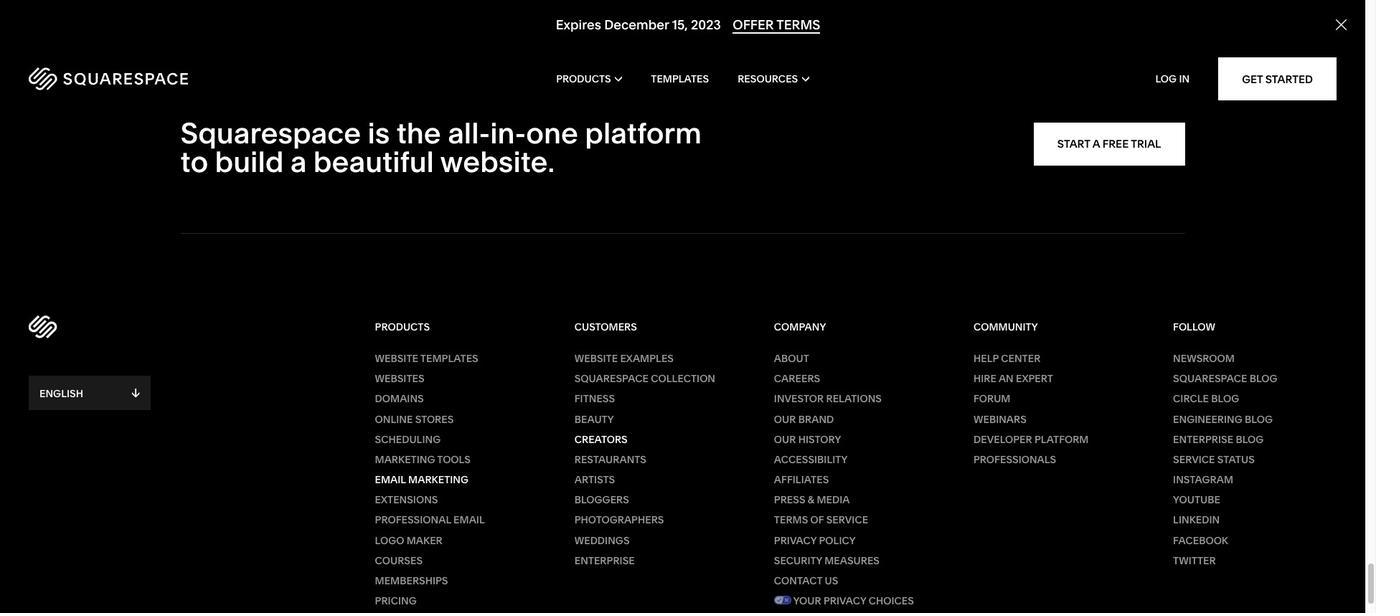 Task type: vqa. For each thing, say whether or not it's contained in the screenshot.
to
yes



Task type: locate. For each thing, give the bounding box(es) containing it.
bloggers link
[[575, 494, 738, 507]]

products inside button
[[556, 72, 611, 85]]

0 vertical spatial privacy
[[774, 534, 817, 547]]

website templates
[[375, 352, 479, 365]]

enterprise down engineering
[[1173, 433, 1234, 446]]

engineering
[[1173, 413, 1243, 426]]

0 horizontal spatial a
[[290, 144, 307, 179]]

2 our from the top
[[774, 433, 796, 446]]

0 vertical spatial templates
[[651, 72, 709, 85]]

scheduling link
[[375, 433, 539, 446]]

2 squarespace logo link from the top
[[29, 313, 375, 342]]

0 horizontal spatial privacy
[[774, 534, 817, 547]]

blog for squarespace blog
[[1250, 373, 1278, 385]]

professional email link
[[375, 514, 539, 527]]

logo maker link
[[375, 534, 539, 547]]

0 vertical spatial service
[[1173, 453, 1215, 466]]

1 vertical spatial enterprise
[[575, 555, 635, 568]]

extensions
[[375, 494, 438, 507]]

email down extensions link
[[454, 514, 485, 527]]

templates
[[651, 72, 709, 85], [420, 352, 479, 365]]

0 vertical spatial products
[[556, 72, 611, 85]]

1 horizontal spatial privacy
[[824, 595, 867, 608]]

linkedin
[[1173, 514, 1220, 527]]

1 vertical spatial squarespace logo image
[[29, 316, 57, 339]]

enterprise for enterprise blog
[[1173, 433, 1234, 446]]

websites link
[[375, 373, 539, 386]]

1 horizontal spatial products
[[556, 72, 611, 85]]

professional
[[375, 514, 451, 527]]

1 website from the left
[[375, 352, 418, 365]]

blog
[[1250, 373, 1278, 385], [1212, 393, 1240, 406], [1245, 413, 1273, 426], [1236, 433, 1264, 446]]

contact us
[[774, 575, 838, 588]]

privacy down "contact us" link
[[824, 595, 867, 608]]

professionals link
[[974, 453, 1137, 467]]

squarespace blog link
[[1173, 373, 1337, 386]]

squarespace for squarespace is the all‑in‑one platform to build a beautiful website.
[[180, 116, 361, 151]]

a left free
[[1093, 137, 1100, 151]]

1 our from the top
[[774, 413, 796, 426]]

hire
[[974, 373, 997, 385]]

1 vertical spatial squarespace logo link
[[29, 313, 375, 342]]

expert
[[1016, 373, 1054, 385]]

0 vertical spatial our
[[774, 413, 796, 426]]

investor relations
[[774, 393, 882, 406]]

expires december 15, 2023
[[556, 17, 721, 33]]

privacy policy link
[[774, 534, 938, 547]]

status
[[1218, 453, 1255, 466]]

investor relations link
[[774, 393, 938, 406]]

artists link
[[575, 474, 738, 487]]

1 horizontal spatial enterprise
[[1173, 433, 1234, 446]]

0 horizontal spatial website
[[375, 352, 418, 365]]

a
[[1093, 137, 1100, 151], [290, 144, 307, 179]]

squarespace inside the squarespace is the all‑in‑one platform to build a beautiful website.
[[180, 116, 361, 151]]

enterprise inside enterprise link
[[575, 555, 635, 568]]

our down investor
[[774, 413, 796, 426]]

marketing down tools
[[408, 474, 469, 487]]

a inside "link"
[[1093, 137, 1100, 151]]

1 vertical spatial our
[[774, 433, 796, 446]]

our down our brand
[[774, 433, 796, 446]]

online stores
[[375, 413, 454, 426]]

website examples
[[575, 352, 674, 365]]

1 horizontal spatial service
[[1173, 453, 1215, 466]]

squarespace
[[180, 116, 361, 151], [575, 373, 649, 385], [1173, 373, 1248, 385]]

get started link
[[1219, 57, 1337, 100]]

marketing inside email marketing link
[[408, 474, 469, 487]]

0 vertical spatial squarespace logo image
[[29, 67, 188, 90]]

website inside 'link'
[[375, 352, 418, 365]]

1 vertical spatial templates
[[420, 352, 479, 365]]

1 vertical spatial privacy
[[824, 595, 867, 608]]

contact us link
[[774, 575, 938, 588]]

start a free trial
[[1058, 137, 1162, 151]]

photographers
[[575, 514, 664, 527]]

squarespace logo image
[[29, 67, 188, 90], [29, 316, 57, 339]]

trial
[[1131, 137, 1162, 151]]

1 horizontal spatial a
[[1093, 137, 1100, 151]]

linkedin link
[[1173, 514, 1337, 527]]

privacy up security
[[774, 534, 817, 547]]

a right build
[[290, 144, 307, 179]]

products down expires
[[556, 72, 611, 85]]

website up the 'websites'
[[375, 352, 418, 365]]

our
[[774, 413, 796, 426], [774, 433, 796, 446]]

1 horizontal spatial email
[[454, 514, 485, 527]]

start
[[1058, 137, 1091, 151]]

email up extensions
[[375, 474, 406, 487]]

hire an expert
[[974, 373, 1054, 385]]

1 horizontal spatial squarespace
[[575, 373, 649, 385]]

blog down newsroom link
[[1250, 373, 1278, 385]]

0 vertical spatial marketing
[[375, 453, 435, 466]]

1 horizontal spatial website
[[575, 352, 618, 365]]

products up website templates
[[375, 320, 430, 333]]

restaurants link
[[575, 453, 738, 467]]

0 horizontal spatial service
[[827, 514, 868, 527]]

online stores link
[[375, 413, 539, 426]]

terms right offer
[[777, 17, 821, 33]]

1 vertical spatial marketing
[[408, 474, 469, 487]]

memberships
[[375, 575, 448, 588]]

websites
[[375, 373, 425, 385]]

blog for circle blog
[[1212, 393, 1240, 406]]

all‑in‑one
[[448, 116, 578, 151]]

youtube
[[1173, 494, 1221, 507]]

squarespace collection link
[[575, 373, 738, 386]]

blog down circle blog link
[[1245, 413, 1273, 426]]

blog down squarespace blog
[[1212, 393, 1240, 406]]

expires
[[556, 17, 601, 33]]

beautiful
[[313, 144, 434, 179]]

terms
[[777, 17, 821, 33], [774, 514, 808, 527]]

marketing down scheduling at bottom
[[375, 453, 435, 466]]

templates up websites link at the bottom of page
[[420, 352, 479, 365]]

2 squarespace logo image from the top
[[29, 316, 57, 339]]

service status link
[[1173, 453, 1337, 467]]

email
[[375, 474, 406, 487], [454, 514, 485, 527]]

press
[[774, 494, 806, 507]]

templates down 15,
[[651, 72, 709, 85]]

1 vertical spatial products
[[375, 320, 430, 333]]

domains
[[375, 393, 424, 406]]

history
[[799, 433, 841, 446]]

0 vertical spatial email
[[375, 474, 406, 487]]

marketing tools
[[375, 453, 471, 466]]

our history
[[774, 433, 841, 446]]

about link
[[774, 352, 938, 365]]

beauty link
[[575, 413, 738, 426]]

0 horizontal spatial templates
[[420, 352, 479, 365]]

our for our history
[[774, 433, 796, 446]]

0 vertical spatial enterprise
[[1173, 433, 1234, 446]]

enterprise inside enterprise blog link
[[1173, 433, 1234, 446]]

2 website from the left
[[575, 352, 618, 365]]

marketing inside marketing tools link
[[375, 453, 435, 466]]

maker
[[407, 534, 443, 547]]

developer platform link
[[974, 433, 1137, 446]]

affiliates link
[[774, 474, 938, 487]]

service up "instagram"
[[1173, 453, 1215, 466]]

0 horizontal spatial squarespace
[[180, 116, 361, 151]]

service down press & media link on the bottom right of the page
[[827, 514, 868, 527]]

log             in link
[[1156, 72, 1190, 85]]

1 horizontal spatial templates
[[651, 72, 709, 85]]

our inside the our brand link
[[774, 413, 796, 426]]

0 horizontal spatial enterprise
[[575, 555, 635, 568]]

enterprise down 'weddings'
[[575, 555, 635, 568]]

↓
[[132, 386, 140, 400]]

fitness
[[575, 393, 615, 406]]

community
[[974, 320, 1038, 333]]

privacy
[[774, 534, 817, 547], [824, 595, 867, 608]]

log
[[1156, 72, 1177, 85]]

0 vertical spatial terms
[[777, 17, 821, 33]]

0 vertical spatial squarespace logo link
[[29, 67, 290, 90]]

stores
[[415, 413, 454, 426]]

service
[[1173, 453, 1215, 466], [827, 514, 868, 527]]

photographers link
[[575, 514, 738, 527]]

marketing
[[375, 453, 435, 466], [408, 474, 469, 487]]

website down customers
[[575, 352, 618, 365]]

blog down engineering blog link
[[1236, 433, 1264, 446]]

our inside our history link
[[774, 433, 796, 446]]

squarespace is the all‑in‑one platform to build a beautiful website.
[[180, 116, 702, 179]]

1 squarespace logo image from the top
[[29, 67, 188, 90]]

2 horizontal spatial squarespace
[[1173, 373, 1248, 385]]

help center
[[974, 352, 1041, 365]]

terms down press
[[774, 514, 808, 527]]

media
[[817, 494, 850, 507]]



Task type: describe. For each thing, give the bounding box(es) containing it.
youtube link
[[1173, 494, 1337, 507]]

privacy policy
[[774, 534, 856, 547]]

enterprise blog link
[[1173, 433, 1337, 446]]

developer
[[974, 433, 1033, 446]]

service inside 'link'
[[1173, 453, 1215, 466]]

a inside the squarespace is the all‑in‑one platform to build a beautiful website.
[[290, 144, 307, 179]]

press & media link
[[774, 494, 938, 507]]

pricing link
[[375, 595, 539, 608]]

instagram link
[[1173, 474, 1337, 487]]

&
[[808, 494, 815, 507]]

restaurants
[[575, 453, 647, 466]]

squarespace for squarespace blog
[[1173, 373, 1248, 385]]

enterprise for enterprise link
[[575, 555, 635, 568]]

help center link
[[974, 352, 1137, 365]]

newsroom link
[[1173, 352, 1337, 365]]

english
[[39, 388, 83, 400]]

website.
[[440, 144, 555, 179]]

circle blog
[[1173, 393, 1240, 406]]

build
[[215, 144, 284, 179]]

help
[[974, 352, 999, 365]]

enterprise link
[[575, 555, 738, 568]]

1 vertical spatial email
[[454, 514, 485, 527]]

email marketing link
[[375, 474, 539, 487]]

website examples link
[[575, 352, 738, 365]]

your
[[793, 595, 822, 608]]

service status
[[1173, 453, 1255, 466]]

squarespace collection
[[575, 373, 716, 385]]

0 horizontal spatial products
[[375, 320, 430, 333]]

resources button
[[738, 50, 809, 108]]

terms of service
[[774, 514, 868, 527]]

get started
[[1242, 72, 1313, 86]]

facebook
[[1173, 534, 1229, 547]]

blog for enterprise blog
[[1236, 433, 1264, 446]]

measures
[[825, 555, 880, 568]]

careers link
[[774, 373, 938, 386]]

our for our brand
[[774, 413, 796, 426]]

platform
[[1035, 433, 1089, 446]]

newsroom
[[1173, 352, 1235, 365]]

in
[[1179, 72, 1190, 85]]

blog for engineering blog
[[1245, 413, 1273, 426]]

squarespace for squarespace collection
[[575, 373, 649, 385]]

investor
[[774, 393, 824, 406]]

free
[[1103, 137, 1129, 151]]

pricing
[[375, 595, 417, 608]]

circle
[[1173, 393, 1209, 406]]

affiliates
[[774, 474, 829, 487]]

an
[[999, 373, 1014, 385]]

accessibility
[[774, 453, 848, 466]]

customers
[[575, 320, 637, 333]]

our brand
[[774, 413, 834, 426]]

the
[[397, 116, 441, 151]]

1 squarespace logo link from the top
[[29, 67, 290, 90]]

webinars
[[974, 413, 1027, 426]]

your privacy choices link
[[774, 595, 938, 614]]

professional email
[[375, 514, 485, 527]]

instagram
[[1173, 474, 1234, 487]]

memberships link
[[375, 575, 539, 588]]

website for website templates
[[375, 352, 418, 365]]

website for website examples
[[575, 352, 618, 365]]

circle blog link
[[1173, 393, 1337, 406]]

december
[[604, 17, 669, 33]]

extensions link
[[375, 494, 539, 507]]

online
[[375, 413, 413, 426]]

contact
[[774, 575, 823, 588]]

start a free trial link
[[1034, 123, 1185, 166]]

security measures
[[774, 555, 880, 568]]

twitter
[[1173, 555, 1216, 568]]

company
[[774, 320, 826, 333]]

developer platform
[[974, 433, 1089, 446]]

our history link
[[774, 433, 938, 446]]

to
[[180, 144, 208, 179]]

bloggers
[[575, 494, 629, 507]]

domains link
[[375, 393, 539, 406]]

us state privacy opt-out icon image
[[774, 597, 791, 605]]

us
[[825, 575, 838, 588]]

platform
[[585, 116, 702, 151]]

offer terms link
[[733, 17, 821, 34]]

squarespace is the all‑in‑one platform to build a beautiful website. main content
[[0, 0, 1377, 234]]

tools
[[437, 453, 471, 466]]

offer
[[733, 17, 774, 33]]

relations
[[826, 393, 882, 406]]

policy
[[819, 534, 856, 547]]

careers
[[774, 373, 820, 385]]

offer terms
[[733, 17, 821, 33]]

squarespace blog
[[1173, 373, 1278, 385]]

hire an expert link
[[974, 373, 1137, 386]]

1 vertical spatial terms
[[774, 514, 808, 527]]

fitness link
[[575, 393, 738, 406]]

beauty
[[575, 413, 614, 426]]

terms of service link
[[774, 514, 938, 527]]

2023
[[691, 17, 721, 33]]

log             in
[[1156, 72, 1190, 85]]

follow
[[1173, 320, 1216, 333]]

terms inside squarespace is the all‑in‑one platform to build a beautiful website. main content
[[777, 17, 821, 33]]

twitter link
[[1173, 555, 1337, 568]]

our brand link
[[774, 413, 938, 426]]

0 horizontal spatial email
[[375, 474, 406, 487]]

1 vertical spatial service
[[827, 514, 868, 527]]

templates inside 'link'
[[420, 352, 479, 365]]

courses link
[[375, 555, 539, 568]]



